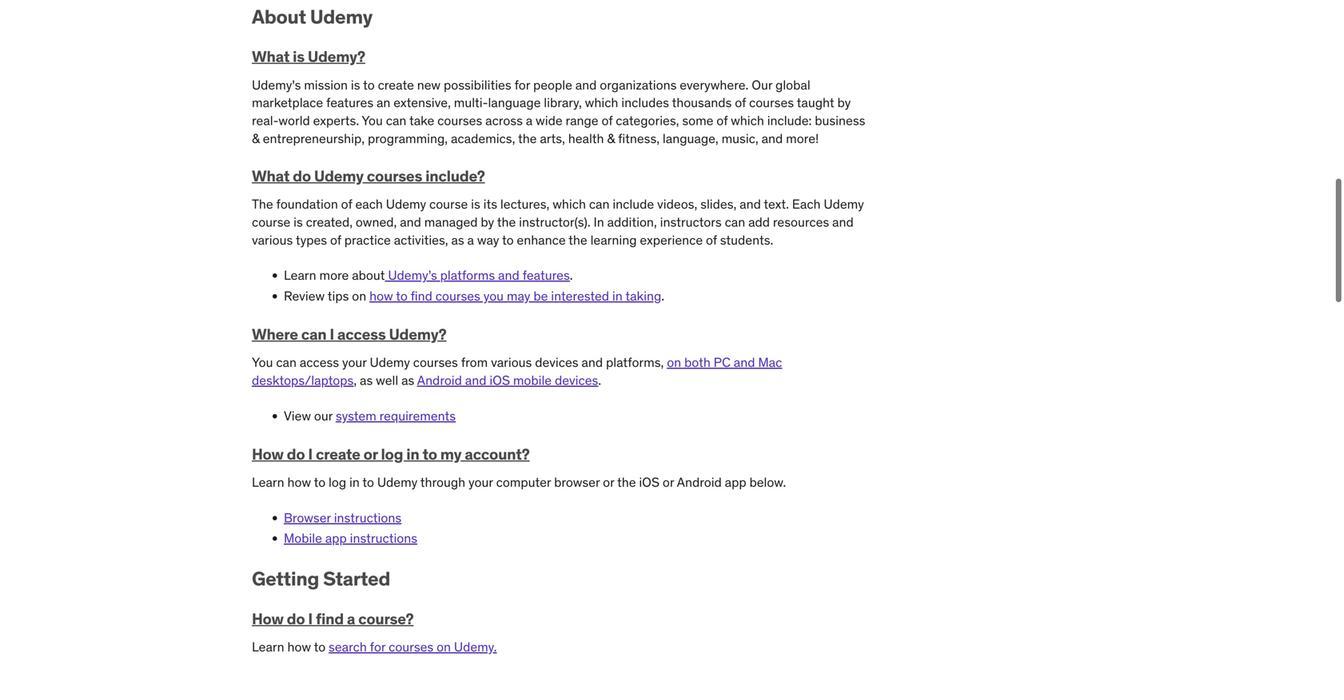 Task type: describe. For each thing, give the bounding box(es) containing it.
search
[[329, 639, 367, 655]]

you
[[483, 288, 504, 304]]

can inside udemy's mission is to create new possibilities for people and organizations everywhere. our global marketplace features an extensive, multi-language library, which includes thousands of courses taught by real-world experts. you can take courses across a wide range of categories, some of which include: business & entrepreneurship, programming, academics, the arts, health & fitness, language, music, and more!
[[386, 112, 406, 129]]

learn for learn how to log in to udemy through your computer browser or the ios or android app below.
[[252, 474, 284, 490]]

i for create
[[308, 444, 313, 464]]

find inside "learn more about udemy's platforms and features . review tips on how to find courses you may be interested in taking ."
[[411, 288, 432, 304]]

in
[[594, 214, 604, 230]]

0 vertical spatial log
[[381, 444, 403, 464]]

0 horizontal spatial course
[[252, 214, 290, 230]]

tips
[[328, 288, 349, 304]]

owned,
[[356, 214, 397, 230]]

videos,
[[657, 196, 697, 212]]

desktops/laptops
[[252, 372, 354, 388]]

is down foundation
[[294, 214, 303, 230]]

requirements
[[379, 408, 456, 424]]

fitness,
[[618, 130, 660, 147]]

taking
[[625, 288, 661, 304]]

0 horizontal spatial android
[[417, 372, 462, 388]]

library,
[[544, 95, 582, 111]]

text.
[[764, 196, 789, 212]]

search for courses on udemy. link
[[329, 639, 497, 655]]

0 horizontal spatial your
[[342, 354, 367, 371]]

udemy up what is udemy?
[[310, 5, 373, 29]]

the foundation of each udemy course is its lectures, which can include videos, slides, and text. each udemy course is created, owned, and managed by the instructor(s). in addition, instructors can add resources and various types of practice activities, as a way to enhance the learning experience of students.
[[252, 196, 864, 248]]

system
[[336, 408, 376, 424]]

is inside udemy's mission is to create new possibilities for people and organizations everywhere. our global marketplace features an extensive, multi-language library, which includes thousands of courses taught by real-world experts. you can take courses across a wide range of categories, some of which include: business & entrepreneurship, programming, academics, the arts, health & fitness, language, music, and more!
[[351, 77, 360, 93]]

on inside "learn more about udemy's platforms and features . review tips on how to find courses you may be interested in taking ."
[[352, 288, 366, 304]]

by inside udemy's mission is to create new possibilities for people and organizations everywhere. our global marketplace features an extensive, multi-language library, which includes thousands of courses taught by real-world experts. you can take courses across a wide range of categories, some of which include: business & entrepreneurship, programming, academics, the arts, health & fitness, language, music, and more!
[[837, 95, 851, 111]]

mac
[[758, 354, 782, 371]]

1 horizontal spatial or
[[603, 474, 614, 490]]

, as well as android and ios mobile devices .
[[354, 372, 601, 388]]

udemy up owned,
[[386, 196, 426, 212]]

1 horizontal spatial various
[[491, 354, 532, 371]]

what is udemy?
[[252, 47, 365, 66]]

how for how do i find a course?
[[252, 609, 284, 628]]

0 vertical spatial which
[[585, 95, 618, 111]]

app inside browser instructions mobile app instructions
[[325, 530, 347, 546]]

for inside udemy's mission is to create new possibilities for people and organizations everywhere. our global marketplace features an extensive, multi-language library, which includes thousands of courses taught by real-world experts. you can take courses across a wide range of categories, some of which include: business & entrepreneurship, programming, academics, the arts, health & fitness, language, music, and more!
[[514, 77, 530, 93]]

how for search
[[287, 639, 311, 655]]

platforms,
[[606, 354, 664, 371]]

2 vertical spatial a
[[347, 609, 355, 628]]

view
[[284, 408, 311, 424]]

to left search at left
[[314, 639, 326, 655]]

include
[[613, 196, 654, 212]]

each
[[792, 196, 821, 212]]

udemy up each
[[314, 166, 364, 185]]

features inside udemy's mission is to create new possibilities for people and organizations everywhere. our global marketplace features an extensive, multi-language library, which includes thousands of courses taught by real-world experts. you can take courses across a wide range of categories, some of which include: business & entrepreneurship, programming, academics, the arts, health & fitness, language, music, and more!
[[326, 95, 373, 111]]

can up desktops/laptops
[[276, 354, 297, 371]]

across
[[485, 112, 523, 129]]

business
[[815, 112, 865, 129]]

foundation
[[276, 196, 338, 212]]

how for log
[[287, 474, 311, 490]]

practice
[[344, 232, 391, 248]]

created,
[[306, 214, 353, 230]]

mobile
[[284, 530, 322, 546]]

and inside "learn more about udemy's platforms and features . review tips on how to find courses you may be interested in taking ."
[[498, 267, 519, 284]]

udemy's mission is to create new possibilities for people and organizations everywhere. our global marketplace features an extensive, multi-language library, which includes thousands of courses taught by real-world experts. you can take courses across a wide range of categories, some of which include: business & entrepreneurship, programming, academics, the arts, health & fitness, language, music, and more!
[[252, 77, 865, 147]]

0 horizontal spatial ios
[[490, 372, 510, 388]]

to inside "learn more about udemy's platforms and features . review tips on how to find courses you may be interested in taking ."
[[396, 288, 408, 304]]

features inside "learn more about udemy's platforms and features . review tips on how to find courses you may be interested in taking ."
[[523, 267, 570, 284]]

music,
[[722, 130, 758, 147]]

2 & from the left
[[607, 130, 615, 147]]

on both pc and mac desktops/laptops link
[[252, 354, 782, 388]]

computer
[[496, 474, 551, 490]]

,
[[354, 372, 357, 388]]

resources
[[773, 214, 829, 230]]

0 vertical spatial udemy?
[[308, 47, 365, 66]]

activities,
[[394, 232, 448, 248]]

the down instructor(s).
[[569, 232, 587, 248]]

and up add
[[740, 196, 761, 212]]

how inside "learn more about udemy's platforms and features . review tips on how to find courses you may be interested in taking ."
[[369, 288, 393, 304]]

take
[[409, 112, 434, 129]]

learn how to search for courses on udemy.
[[252, 639, 497, 655]]

browser instructions mobile app instructions
[[284, 510, 417, 546]]

about
[[252, 5, 306, 29]]

udemy down how do i create or log in to my account?
[[377, 474, 418, 490]]

0 vertical spatial course
[[429, 196, 468, 212]]

0 vertical spatial .
[[570, 267, 573, 284]]

create inside udemy's mission is to create new possibilities for people and organizations everywhere. our global marketplace features an extensive, multi-language library, which includes thousands of courses taught by real-world experts. you can take courses across a wide range of categories, some of which include: business & entrepreneurship, programming, academics, the arts, health & fitness, language, music, and more!
[[378, 77, 414, 93]]

of down everywhere.
[[735, 95, 746, 111]]

slides,
[[700, 196, 737, 212]]

udemy up well
[[370, 354, 410, 371]]

to left my
[[422, 444, 437, 464]]

do for create
[[287, 444, 305, 464]]

to inside udemy's mission is to create new possibilities for people and organizations everywhere. our global marketplace features an extensive, multi-language library, which includes thousands of courses taught by real-world experts. you can take courses across a wide range of categories, some of which include: business & entrepreneurship, programming, academics, the arts, health & fitness, language, music, and more!
[[363, 77, 375, 93]]

range
[[566, 112, 598, 129]]

lectures,
[[500, 196, 550, 212]]

courses inside "learn more about udemy's platforms and features . review tips on how to find courses you may be interested in taking ."
[[436, 288, 480, 304]]

may
[[507, 288, 530, 304]]

1 vertical spatial access
[[300, 354, 339, 371]]

pc
[[714, 354, 731, 371]]

thousands
[[672, 95, 732, 111]]

add
[[748, 214, 770, 230]]

do for find
[[287, 609, 305, 628]]

is up udemy's
[[293, 47, 305, 66]]

1 vertical spatial udemy?
[[389, 325, 446, 344]]

how do i create or log in to my account?
[[252, 444, 530, 464]]

account?
[[465, 444, 530, 464]]

some
[[682, 112, 713, 129]]

possibilities
[[444, 77, 511, 93]]

udemy's platforms and features link
[[385, 267, 570, 284]]

language,
[[663, 130, 718, 147]]

and left platforms,
[[582, 354, 603, 371]]

the inside udemy's mission is to create new possibilities for people and organizations everywhere. our global marketplace features an extensive, multi-language library, which includes thousands of courses taught by real-world experts. you can take courses across a wide range of categories, some of which include: business & entrepreneurship, programming, academics, the arts, health & fitness, language, music, and more!
[[518, 130, 537, 147]]

courses down multi-
[[437, 112, 482, 129]]

addition,
[[607, 214, 657, 230]]

is left "its" at the left
[[471, 196, 480, 212]]

to up browser
[[314, 474, 326, 490]]

wide
[[536, 112, 563, 129]]

system requirements link
[[336, 408, 456, 424]]

about udemy
[[252, 5, 373, 29]]

organizations
[[600, 77, 677, 93]]

1 horizontal spatial android
[[677, 474, 722, 490]]

course?
[[358, 609, 414, 628]]

and up the activities,
[[400, 214, 421, 230]]

by inside 'the foundation of each udemy course is its lectures, which can include videos, slides, and text. each udemy course is created, owned, and managed by the instructor(s). in addition, instructors can add resources and various types of practice activities, as a way to enhance the learning experience of students.'
[[481, 214, 494, 230]]

our
[[314, 408, 333, 424]]

entrepreneurship,
[[263, 130, 365, 147]]

udemy's
[[252, 77, 301, 93]]

i for access
[[330, 325, 334, 344]]

0 horizontal spatial or
[[363, 444, 378, 464]]

browser
[[284, 510, 331, 526]]

both
[[684, 354, 711, 371]]

from
[[461, 354, 488, 371]]

can up in
[[589, 196, 610, 212]]

learning
[[590, 232, 637, 248]]

extensive,
[[394, 95, 451, 111]]

mobile
[[513, 372, 552, 388]]

and up library, at the top of page
[[575, 77, 597, 93]]

global
[[776, 77, 810, 93]]

world
[[279, 112, 310, 129]]

1 horizontal spatial on
[[437, 639, 451, 655]]



Task type: vqa. For each thing, say whether or not it's contained in the screenshot.
(US)
no



Task type: locate. For each thing, give the bounding box(es) containing it.
in inside "learn more about udemy's platforms and features . review tips on how to find courses you may be interested in taking ."
[[612, 288, 623, 304]]

do for courses
[[293, 166, 311, 185]]

0 horizontal spatial app
[[325, 530, 347, 546]]

1 horizontal spatial find
[[411, 288, 432, 304]]

1 & from the left
[[252, 130, 260, 147]]

and up how to find courses you may be interested in taking link
[[498, 267, 519, 284]]

features up experts. on the top
[[326, 95, 373, 111]]

you
[[362, 112, 383, 129], [252, 354, 273, 371]]

started
[[323, 567, 390, 591]]

getting
[[252, 567, 319, 591]]

what up udemy's
[[252, 47, 290, 66]]

learn up browser
[[252, 474, 284, 490]]

the right the browser
[[617, 474, 636, 490]]

1 vertical spatial by
[[481, 214, 494, 230]]

academics,
[[451, 130, 515, 147]]

a left the wide
[[526, 112, 533, 129]]

access up desktops/laptops
[[300, 354, 339, 371]]

1 horizontal spatial by
[[837, 95, 851, 111]]

1 vertical spatial on
[[667, 354, 681, 371]]

by up business
[[837, 95, 851, 111]]

managed
[[424, 214, 478, 230]]

real-
[[252, 112, 279, 129]]

on right 'tips'
[[352, 288, 366, 304]]

access down 'tips'
[[337, 325, 386, 344]]

app down browser instructions link
[[325, 530, 347, 546]]

course
[[429, 196, 468, 212], [252, 214, 290, 230]]

browser
[[554, 474, 600, 490]]

your
[[342, 354, 367, 371], [469, 474, 493, 490]]

2 vertical spatial in
[[349, 474, 360, 490]]

1 vertical spatial do
[[287, 444, 305, 464]]

1 vertical spatial various
[[491, 354, 532, 371]]

1 horizontal spatial as
[[401, 372, 414, 388]]

2 horizontal spatial a
[[526, 112, 533, 129]]

0 vertical spatial what
[[252, 47, 290, 66]]

in up browser instructions link
[[349, 474, 360, 490]]

do down getting
[[287, 609, 305, 628]]

0 horizontal spatial for
[[370, 639, 386, 655]]

android left below.
[[677, 474, 722, 490]]

find up search at left
[[316, 609, 344, 628]]

of left each
[[341, 196, 352, 212]]

1 horizontal spatial udemy?
[[389, 325, 446, 344]]

include:
[[767, 112, 812, 129]]

the left arts,
[[518, 130, 537, 147]]

in left my
[[406, 444, 419, 464]]

courses left from
[[413, 354, 458, 371]]

access
[[337, 325, 386, 344], [300, 354, 339, 371]]

and right the resources
[[832, 214, 854, 230]]

i down 'tips'
[[330, 325, 334, 344]]

0 horizontal spatial .
[[570, 267, 573, 284]]

which up "range"
[[585, 95, 618, 111]]

udemy?
[[308, 47, 365, 66], [389, 325, 446, 344]]

for down course?
[[370, 639, 386, 655]]

1 vertical spatial android
[[677, 474, 722, 490]]

log up browser instructions link
[[329, 474, 346, 490]]

udemy's
[[388, 267, 437, 284]]

my
[[440, 444, 462, 464]]

what for what do udemy courses include?
[[252, 166, 290, 185]]

to right 'mission'
[[363, 77, 375, 93]]

0 vertical spatial instructions
[[334, 510, 401, 526]]

and inside on both pc and mac desktops/laptops
[[734, 354, 755, 371]]

how down how do i find a course?
[[287, 639, 311, 655]]

how up browser
[[287, 474, 311, 490]]

2 horizontal spatial in
[[612, 288, 623, 304]]

do down 'view'
[[287, 444, 305, 464]]

0 horizontal spatial udemy?
[[308, 47, 365, 66]]

categories,
[[616, 112, 679, 129]]

1 vertical spatial find
[[316, 609, 344, 628]]

create down 'our' in the bottom left of the page
[[316, 444, 360, 464]]

of down created,
[[330, 232, 341, 248]]

2 vertical spatial .
[[598, 372, 601, 388]]

everywhere.
[[680, 77, 749, 93]]

various inside 'the foundation of each udemy course is its lectures, which can include videos, slides, and text. each udemy course is created, owned, and managed by the instructor(s). in addition, instructors can add resources and various types of practice activities, as a way to enhance the learning experience of students.'
[[252, 232, 293, 248]]

to down udemy's
[[396, 288, 408, 304]]

0 vertical spatial learn
[[284, 267, 316, 284]]

course up managed
[[429, 196, 468, 212]]

courses down our
[[749, 95, 794, 111]]

1 horizontal spatial &
[[607, 130, 615, 147]]

way
[[477, 232, 499, 248]]

a up search at left
[[347, 609, 355, 628]]

& right health
[[607, 130, 615, 147]]

is right 'mission'
[[351, 77, 360, 93]]

you can access your udemy courses from various devices and platforms,
[[252, 354, 667, 371]]

0 horizontal spatial as
[[360, 372, 373, 388]]

android and ios mobile devices link
[[417, 372, 598, 388]]

1 vertical spatial i
[[308, 444, 313, 464]]

1 vertical spatial instructions
[[350, 530, 417, 546]]

. right mobile
[[598, 372, 601, 388]]

you down where
[[252, 354, 273, 371]]

the
[[252, 196, 273, 212]]

create
[[378, 77, 414, 93], [316, 444, 360, 464]]

how
[[369, 288, 393, 304], [287, 474, 311, 490], [287, 639, 311, 655]]

2 vertical spatial learn
[[252, 639, 284, 655]]

1 horizontal spatial you
[[362, 112, 383, 129]]

2 horizontal spatial or
[[663, 474, 674, 490]]

and
[[575, 77, 597, 93], [762, 130, 783, 147], [740, 196, 761, 212], [400, 214, 421, 230], [832, 214, 854, 230], [498, 267, 519, 284], [582, 354, 603, 371], [734, 354, 755, 371], [465, 372, 486, 388]]

which up instructor(s).
[[553, 196, 586, 212]]

0 vertical spatial app
[[725, 474, 746, 490]]

0 horizontal spatial a
[[347, 609, 355, 628]]

0 vertical spatial in
[[612, 288, 623, 304]]

1 how from the top
[[252, 444, 284, 464]]

browser instructions link
[[284, 510, 401, 526]]

2 vertical spatial do
[[287, 609, 305, 628]]

1 horizontal spatial app
[[725, 474, 746, 490]]

1 vertical spatial what
[[252, 166, 290, 185]]

on both pc and mac desktops/laptops
[[252, 354, 782, 388]]

of right 'some'
[[717, 112, 728, 129]]

experts.
[[313, 112, 359, 129]]

1 vertical spatial which
[[731, 112, 764, 129]]

taught
[[797, 95, 834, 111]]

0 vertical spatial features
[[326, 95, 373, 111]]

instructions up mobile app instructions link
[[334, 510, 401, 526]]

the down "its" at the left
[[497, 214, 516, 230]]

to inside 'the foundation of each udemy course is its lectures, which can include videos, slides, and text. each udemy course is created, owned, and managed by the instructor(s). in addition, instructors can add resources and various types of practice activities, as a way to enhance the learning experience of students.'
[[502, 232, 514, 248]]

about
[[352, 267, 385, 284]]

what for what is udemy?
[[252, 47, 290, 66]]

and down include:
[[762, 130, 783, 147]]

0 vertical spatial on
[[352, 288, 366, 304]]

you down the an
[[362, 112, 383, 129]]

devices
[[535, 354, 578, 371], [555, 372, 598, 388]]

0 vertical spatial by
[[837, 95, 851, 111]]

experience
[[640, 232, 703, 248]]

course down the
[[252, 214, 290, 230]]

0 vertical spatial how
[[252, 444, 284, 464]]

of right "range"
[[602, 112, 613, 129]]

2 horizontal spatial on
[[667, 354, 681, 371]]

can up students.
[[725, 214, 745, 230]]

devices for .
[[555, 372, 598, 388]]

by up the way
[[481, 214, 494, 230]]

can
[[386, 112, 406, 129], [589, 196, 610, 212], [725, 214, 745, 230], [301, 325, 327, 344], [276, 354, 297, 371]]

1 horizontal spatial .
[[598, 372, 601, 388]]

devices for and
[[535, 354, 578, 371]]

android
[[417, 372, 462, 388], [677, 474, 722, 490]]

an
[[377, 95, 390, 111]]

1 what from the top
[[252, 47, 290, 66]]

2 how from the top
[[252, 609, 284, 628]]

1 vertical spatial create
[[316, 444, 360, 464]]

what do udemy courses include?
[[252, 166, 485, 185]]

what up the
[[252, 166, 290, 185]]

0 vertical spatial you
[[362, 112, 383, 129]]

health
[[568, 130, 604, 147]]

how do i find a course?
[[252, 609, 414, 628]]

create up the an
[[378, 77, 414, 93]]

udemy.
[[454, 639, 497, 655]]

udemy? up you can access your udemy courses from various devices and platforms,
[[389, 325, 446, 344]]

where
[[252, 325, 298, 344]]

find down udemy's
[[411, 288, 432, 304]]

to
[[363, 77, 375, 93], [502, 232, 514, 248], [396, 288, 408, 304], [422, 444, 437, 464], [314, 474, 326, 490], [362, 474, 374, 490], [314, 639, 326, 655]]

0 horizontal spatial on
[[352, 288, 366, 304]]

1 vertical spatial for
[[370, 639, 386, 655]]

for up language
[[514, 77, 530, 93]]

where can i access udemy?
[[252, 325, 446, 344]]

features
[[326, 95, 373, 111], [523, 267, 570, 284]]

1 vertical spatial devices
[[555, 372, 598, 388]]

is
[[293, 47, 305, 66], [351, 77, 360, 93], [471, 196, 480, 212], [294, 214, 303, 230]]

0 horizontal spatial in
[[349, 474, 360, 490]]

0 vertical spatial android
[[417, 372, 462, 388]]

1 vertical spatial how
[[287, 474, 311, 490]]

how for how do i create or log in to my account?
[[252, 444, 284, 464]]

0 vertical spatial ios
[[490, 372, 510, 388]]

can right where
[[301, 325, 327, 344]]

1 horizontal spatial for
[[514, 77, 530, 93]]

a inside udemy's mission is to create new possibilities for people and organizations everywhere. our global marketplace features an extensive, multi-language library, which includes thousands of courses taught by real-world experts. you can take courses across a wide range of categories, some of which include: business & entrepreneurship, programming, academics, the arts, health & fitness, language, music, and more!
[[526, 112, 533, 129]]

0 horizontal spatial by
[[481, 214, 494, 230]]

platforms
[[440, 267, 495, 284]]

various
[[252, 232, 293, 248], [491, 354, 532, 371]]

as right well
[[401, 372, 414, 388]]

courses down platforms
[[436, 288, 480, 304]]

0 horizontal spatial find
[[316, 609, 344, 628]]

view our system requirements
[[284, 408, 456, 424]]

0 vertical spatial do
[[293, 166, 311, 185]]

to right the way
[[502, 232, 514, 248]]

1 horizontal spatial log
[[381, 444, 403, 464]]

log
[[381, 444, 403, 464], [329, 474, 346, 490]]

well
[[376, 372, 398, 388]]

how down about
[[369, 288, 393, 304]]

1 vertical spatial ios
[[639, 474, 660, 490]]

1 horizontal spatial in
[[406, 444, 419, 464]]

your down the account?
[[469, 474, 493, 490]]

udemy right each
[[824, 196, 864, 212]]

enhance
[[517, 232, 566, 248]]

1 vertical spatial log
[[329, 474, 346, 490]]

as right , at left bottom
[[360, 372, 373, 388]]

arts,
[[540, 130, 565, 147]]

1 vertical spatial how
[[252, 609, 284, 628]]

each
[[355, 196, 383, 212]]

can up programming, in the top of the page
[[386, 112, 406, 129]]

instructor(s).
[[519, 214, 591, 230]]

1 vertical spatial a
[[467, 232, 474, 248]]

on left both on the right
[[667, 354, 681, 371]]

how
[[252, 444, 284, 464], [252, 609, 284, 628]]

or
[[363, 444, 378, 464], [603, 474, 614, 490], [663, 474, 674, 490]]

courses up each
[[367, 166, 422, 185]]

1 horizontal spatial features
[[523, 267, 570, 284]]

0 vertical spatial various
[[252, 232, 293, 248]]

through
[[420, 474, 465, 490]]

app left below.
[[725, 474, 746, 490]]

which inside 'the foundation of each udemy course is its lectures, which can include videos, slides, and text. each udemy course is created, owned, and managed by the instructor(s). in addition, instructors can add resources and various types of practice activities, as a way to enhance the learning experience of students.'
[[553, 196, 586, 212]]

do up foundation
[[293, 166, 311, 185]]

0 vertical spatial access
[[337, 325, 386, 344]]

1 horizontal spatial course
[[429, 196, 468, 212]]

1 vertical spatial .
[[661, 288, 664, 304]]

1 horizontal spatial a
[[467, 232, 474, 248]]

and down from
[[465, 372, 486, 388]]

android down you can access your udemy courses from various devices and platforms,
[[417, 372, 462, 388]]

programming,
[[368, 130, 448, 147]]

and right pc
[[734, 354, 755, 371]]

0 horizontal spatial create
[[316, 444, 360, 464]]

0 horizontal spatial log
[[329, 474, 346, 490]]

instructions
[[334, 510, 401, 526], [350, 530, 417, 546]]

a inside 'the foundation of each udemy course is its lectures, which can include videos, slides, and text. each udemy course is created, owned, and managed by the instructor(s). in addition, instructors can add resources and various types of practice activities, as a way to enhance the learning experience of students.'
[[467, 232, 474, 248]]

types
[[296, 232, 327, 248]]

learn for learn how to search for courses on udemy.
[[252, 639, 284, 655]]

i for find
[[308, 609, 313, 628]]

courses down course?
[[389, 639, 433, 655]]

learn for learn more about udemy's platforms and features . review tips on how to find courses you may be interested in taking .
[[284, 267, 316, 284]]

of
[[735, 95, 746, 111], [602, 112, 613, 129], [717, 112, 728, 129], [341, 196, 352, 212], [330, 232, 341, 248], [706, 232, 717, 248]]

on left udemy.
[[437, 639, 451, 655]]

of down instructors
[[706, 232, 717, 248]]

multi-
[[454, 95, 488, 111]]

learn up review
[[284, 267, 316, 284]]

you inside udemy's mission is to create new possibilities for people and organizations everywhere. our global marketplace features an extensive, multi-language library, which includes thousands of courses taught by real-world experts. you can take courses across a wide range of categories, some of which include: business & entrepreneurship, programming, academics, the arts, health & fitness, language, music, and more!
[[362, 112, 383, 129]]

log down system requirements link
[[381, 444, 403, 464]]

0 horizontal spatial you
[[252, 354, 273, 371]]

0 vertical spatial a
[[526, 112, 533, 129]]

0 vertical spatial your
[[342, 354, 367, 371]]

how to find courses you may be interested in taking link
[[369, 288, 661, 304]]

on inside on both pc and mac desktops/laptops
[[667, 354, 681, 371]]

.
[[570, 267, 573, 284], [661, 288, 664, 304], [598, 372, 601, 388]]

in left taking
[[612, 288, 623, 304]]

instructions down browser instructions link
[[350, 530, 417, 546]]

to down how do i create or log in to my account?
[[362, 474, 374, 490]]

2 horizontal spatial .
[[661, 288, 664, 304]]

. down experience
[[661, 288, 664, 304]]

what
[[252, 47, 290, 66], [252, 166, 290, 185]]

1 vertical spatial you
[[252, 354, 273, 371]]

which up music, at top
[[731, 112, 764, 129]]

as down managed
[[451, 232, 464, 248]]

udemy? up 'mission'
[[308, 47, 365, 66]]

1 vertical spatial learn
[[252, 474, 284, 490]]

2 vertical spatial i
[[308, 609, 313, 628]]

as inside 'the foundation of each udemy course is its lectures, which can include videos, slides, and text. each udemy course is created, owned, and managed by the instructor(s). in addition, instructors can add resources and various types of practice activities, as a way to enhance the learning experience of students.'
[[451, 232, 464, 248]]

1 vertical spatial course
[[252, 214, 290, 230]]

features up be at the left top of page
[[523, 267, 570, 284]]

1 horizontal spatial your
[[469, 474, 493, 490]]

various up android and ios mobile devices link
[[491, 354, 532, 371]]

learn inside "learn more about udemy's platforms and features . review tips on how to find courses you may be interested in taking ."
[[284, 267, 316, 284]]

for
[[514, 77, 530, 93], [370, 639, 386, 655]]

1 horizontal spatial ios
[[639, 474, 660, 490]]

2 horizontal spatial as
[[451, 232, 464, 248]]

0 horizontal spatial &
[[252, 130, 260, 147]]

1 vertical spatial features
[[523, 267, 570, 284]]

more
[[319, 267, 349, 284]]

your up , at left bottom
[[342, 354, 367, 371]]

be
[[534, 288, 548, 304]]

a left the way
[[467, 232, 474, 248]]

0 vertical spatial for
[[514, 77, 530, 93]]

by
[[837, 95, 851, 111], [481, 214, 494, 230]]

mission
[[304, 77, 348, 93]]

in
[[612, 288, 623, 304], [406, 444, 419, 464], [349, 474, 360, 490]]

learn more about udemy's platforms and features . review tips on how to find courses you may be interested in taking .
[[284, 267, 664, 304]]

i down getting started
[[308, 609, 313, 628]]

includes
[[621, 95, 669, 111]]

1 vertical spatial in
[[406, 444, 419, 464]]

devices right mobile
[[555, 372, 598, 388]]

2 what from the top
[[252, 166, 290, 185]]

review
[[284, 288, 325, 304]]

0 vertical spatial find
[[411, 288, 432, 304]]

learn how to log in to udemy through your computer browser or the ios or android app below.
[[252, 474, 786, 490]]

0 horizontal spatial various
[[252, 232, 293, 248]]

devices up mobile
[[535, 354, 578, 371]]

1 vertical spatial your
[[469, 474, 493, 490]]



